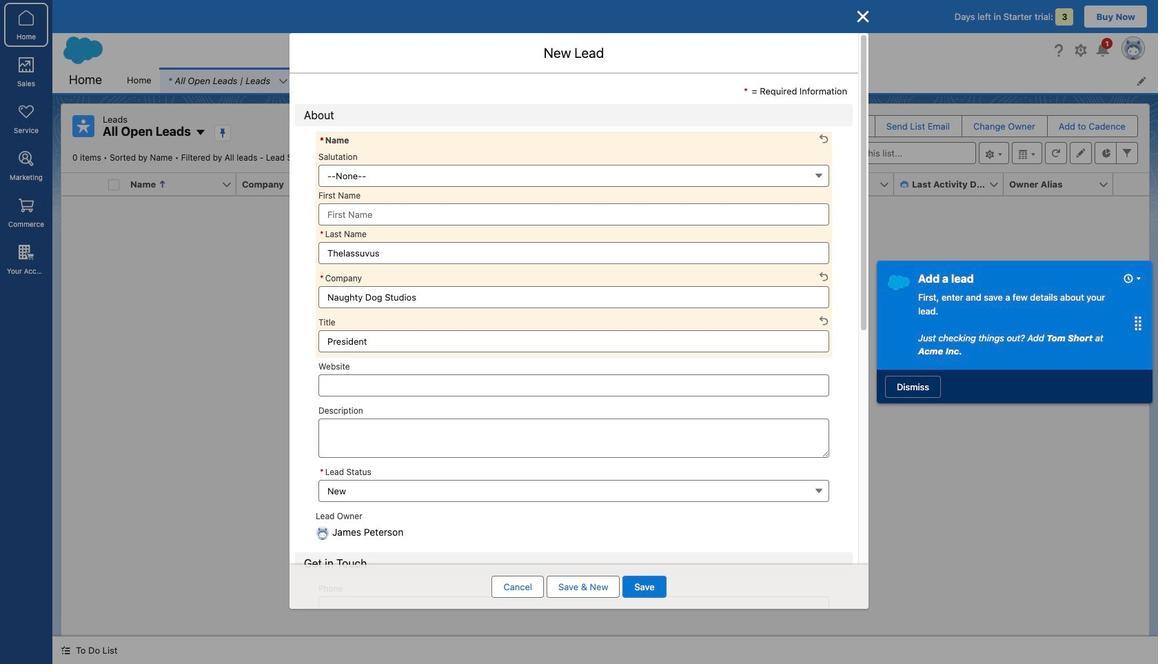 Task type: describe. For each thing, give the bounding box(es) containing it.
owner alias element
[[1004, 173, 1122, 196]]

all open leads status
[[72, 152, 321, 163]]

email element
[[566, 173, 683, 196]]

action element
[[1114, 173, 1150, 196]]

1 horizontal spatial text default image
[[295, 76, 304, 85]]

item number image
[[61, 173, 103, 195]]

state/province element
[[346, 173, 464, 196]]

text default image inside last activity date "element"
[[900, 179, 910, 189]]

list view controls image
[[979, 142, 1010, 164]]

action image
[[1114, 173, 1150, 195]]

created date element
[[785, 173, 903, 196]]

all open leads|leads|list view element
[[61, 103, 1150, 637]]

phone element
[[456, 173, 574, 196]]

Search All Open Leads list view. search field
[[811, 142, 977, 164]]

2 vertical spatial text default image
[[61, 646, 70, 655]]

Lead Status - Current Selection: New button
[[319, 480, 830, 502]]



Task type: vqa. For each thing, say whether or not it's contained in the screenshot.
first Grid from the right
no



Task type: locate. For each thing, give the bounding box(es) containing it.
Last Name text field
[[319, 242, 830, 264]]

item number element
[[61, 173, 103, 196]]

2 horizontal spatial text default image
[[900, 179, 910, 189]]

lead status element
[[675, 173, 793, 196]]

cell inside all open leads|leads|list view element
[[103, 173, 125, 196]]

1 vertical spatial text default image
[[900, 179, 910, 189]]

0 vertical spatial text default image
[[295, 76, 304, 85]]

0 horizontal spatial text default image
[[61, 646, 70, 655]]

last activity date element
[[894, 173, 1012, 196]]

text default image
[[295, 76, 304, 85], [900, 179, 910, 189], [61, 646, 70, 655]]

status
[[395, 322, 816, 487]]

select list display image
[[1012, 142, 1043, 164]]

list item
[[160, 68, 310, 93]]

First Name text field
[[319, 203, 830, 225]]

Salutation - Current Selection: --None-- button
[[319, 164, 830, 187]]

cell
[[103, 173, 125, 196]]

name element
[[125, 173, 245, 196]]

None text field
[[319, 374, 830, 396]]

None text field
[[319, 286, 830, 308], [319, 330, 830, 352], [319, 418, 830, 458], [319, 597, 830, 619], [319, 286, 830, 308], [319, 330, 830, 352], [319, 418, 830, 458], [319, 597, 830, 619]]

list
[[119, 68, 1159, 93]]

inverse image
[[855, 8, 872, 25]]

company element
[[237, 173, 354, 196]]



